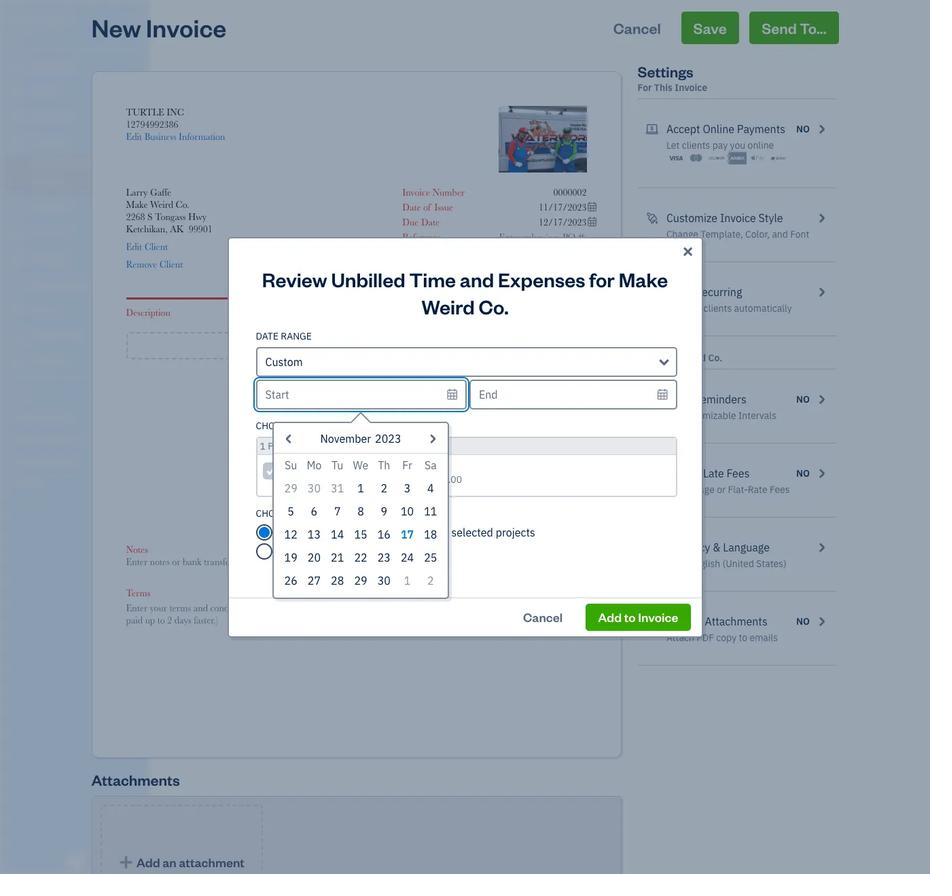 Task type: vqa. For each thing, say whether or not it's contained in the screenshot.
"Items" to the middle
no



Task type: locate. For each thing, give the bounding box(es) containing it.
1 horizontal spatial weird
[[422, 293, 475, 319]]

weird down gaffe
[[150, 199, 173, 210]]

emails
[[750, 632, 778, 644]]

client up remove client button
[[144, 241, 168, 252]]

add right plus icon
[[333, 337, 358, 354]]

1 choose from the top
[[256, 420, 293, 432]]

no for invoice attachments
[[796, 616, 810, 628]]

1 vertical spatial amount
[[411, 489, 443, 499]]

30 button down 23
[[372, 569, 396, 592]]

no
[[796, 123, 810, 135], [796, 393, 810, 406], [796, 467, 810, 480], [796, 616, 810, 628]]

0 vertical spatial to
[[439, 526, 449, 539]]

0 vertical spatial chevronright image
[[815, 210, 828, 226]]

1 vertical spatial co.
[[479, 293, 509, 319]]

0 horizontal spatial attachments
[[91, 771, 180, 790]]

add for add to invoice
[[598, 609, 622, 625]]

co. inside review unbilled time and expenses for make weird co.
[[479, 293, 509, 319]]

client right remove on the left of the page
[[160, 259, 183, 270]]

amount inside amount due ( usd ) request a deposit
[[411, 489, 443, 499]]

1 vertical spatial send
[[666, 393, 691, 406]]

4
[[427, 481, 434, 495]]

larry
[[126, 187, 148, 198]]

1 chevronright image from the top
[[815, 210, 828, 226]]

accept
[[666, 122, 700, 136]]

review unbilled time and expenses for make weird co. dialog
[[0, 220, 930, 654]]

inc left new
[[52, 12, 72, 26]]

bank connections image
[[10, 455, 145, 466]]

make up latereminders icon
[[654, 352, 678, 364]]

add for add a line
[[333, 337, 358, 354]]

2 vertical spatial co.
[[708, 352, 723, 364]]

english
[[689, 558, 720, 570]]

0 vertical spatial 29
[[284, 481, 297, 495]]

1 vertical spatial client
[[160, 259, 183, 270]]

1 button down "24"
[[396, 569, 419, 592]]

1 for from the top
[[638, 82, 652, 94]]

12 button
[[279, 523, 303, 546]]

chevronright image for currency & language
[[815, 539, 828, 556]]

unbilled inside 1 project selected enrollment day unbilled amount: $0.00, expenses: $0.00
[[284, 473, 319, 485]]

report image
[[9, 355, 25, 369]]

grid
[[279, 454, 442, 592]]

invoices image
[[646, 614, 658, 630]]

29 button down su
[[279, 477, 303, 500]]

send left to...
[[762, 18, 797, 37]]

27
[[308, 574, 321, 587]]

1 button down we
[[349, 477, 372, 500]]

0 vertical spatial turtle
[[11, 12, 50, 26]]

1 vertical spatial 2
[[427, 574, 434, 587]]

description
[[126, 307, 170, 318]]

co. up tongass
[[176, 199, 189, 210]]

0 vertical spatial due
[[402, 217, 419, 228]]

0 vertical spatial unbilled
[[331, 266, 405, 292]]

1 horizontal spatial rate
[[748, 484, 768, 496]]

2 vertical spatial chevronright image
[[815, 539, 828, 556]]

discover image
[[708, 152, 726, 165]]

rate down the time
[[433, 307, 451, 318]]

settings image
[[10, 477, 145, 488]]

(
[[464, 489, 466, 499]]

2 vertical spatial a
[[452, 501, 456, 512]]

27 button
[[303, 569, 326, 592]]

expenses down 13
[[294, 545, 340, 558]]

clients down accept
[[682, 139, 710, 152]]

1 horizontal spatial cancel button
[[601, 12, 673, 44]]

30 down 23
[[378, 574, 391, 587]]

amount up request
[[411, 489, 443, 499]]

2 button down 25
[[419, 569, 442, 592]]

edit up remove on the left of the page
[[126, 241, 142, 252]]

payment image
[[9, 200, 25, 214]]

edit
[[126, 131, 142, 142], [126, 241, 142, 252]]

chevronright image
[[815, 210, 828, 226], [815, 391, 828, 408], [815, 539, 828, 556]]

DATE RANGE field
[[256, 347, 677, 377]]

0 vertical spatial weird
[[150, 199, 173, 210]]

30 down enrollment
[[308, 481, 321, 495]]

send to...
[[762, 18, 827, 37]]

cancel button inside review unbilled time and expenses for make weird co. dialog
[[511, 604, 575, 631]]

weird
[[150, 199, 173, 210], [422, 293, 475, 319], [680, 352, 706, 364]]

23 button
[[372, 546, 396, 569]]

discount
[[454, 396, 488, 407]]

unbilled inside review unbilled time and expenses for make weird co.
[[331, 266, 405, 292]]

edit down 12794992386
[[126, 131, 142, 142]]

payments
[[737, 122, 786, 136]]

november 2023
[[320, 432, 401, 445]]

project
[[268, 440, 308, 452]]

1 horizontal spatial expenses
[[344, 526, 391, 539]]

visa image
[[666, 152, 685, 165]]

1 vertical spatial turtle
[[126, 107, 164, 118]]

add left discount
[[428, 396, 444, 407]]

choose expenses
[[256, 507, 341, 519]]

1 horizontal spatial 2
[[427, 574, 434, 587]]

percentage or flat-rate fees
[[666, 484, 790, 496]]

End date in MM/DD/YYYY format text field
[[469, 379, 677, 409]]

1 horizontal spatial 30 button
[[372, 569, 396, 592]]

2023
[[375, 432, 401, 445]]

cancel
[[613, 18, 661, 37], [523, 609, 563, 625]]

amount right sa
[[437, 453, 469, 463]]

0 vertical spatial 30
[[308, 481, 321, 495]]

0 vertical spatial 1
[[260, 440, 266, 452]]

$0.00 right 4 at the left of the page
[[437, 473, 462, 485]]

1 horizontal spatial 30
[[378, 574, 391, 587]]

1 vertical spatial weird
[[422, 293, 475, 319]]

2 chevronright image from the top
[[815, 391, 828, 408]]

co. down expenses
[[479, 293, 509, 319]]

late
[[703, 467, 724, 480]]

paintbrush image
[[646, 210, 658, 226]]

0 horizontal spatial 30
[[308, 481, 321, 495]]

turtle for turtle inc owner
[[11, 12, 50, 26]]

0 vertical spatial fees
[[727, 467, 750, 480]]

0 horizontal spatial 29 button
[[279, 477, 303, 500]]

0 vertical spatial $0.00
[[437, 473, 462, 485]]

date
[[402, 202, 421, 213], [421, 217, 440, 228]]

unbilled down enrollment
[[284, 473, 319, 485]]

30 button
[[303, 477, 326, 500], [372, 569, 396, 592]]

26
[[284, 574, 297, 587]]

recurring
[[695, 285, 742, 299]]

a left deposit
[[452, 501, 456, 512]]

settings for this invoice
[[638, 62, 708, 94]]

subtotal
[[456, 384, 488, 395]]

due up reference
[[402, 217, 419, 228]]

inc inside turtle inc owner
[[52, 12, 72, 26]]

to right copy
[[739, 632, 748, 644]]

1 vertical spatial 30
[[378, 574, 391, 587]]

attach
[[666, 632, 694, 644]]

29 up 5
[[284, 481, 297, 495]]

2 vertical spatial 1
[[404, 574, 411, 587]]

refresh image
[[646, 284, 658, 300]]

invoice image
[[9, 137, 25, 150]]

invoice inside settings for this invoice
[[675, 82, 708, 94]]

0 vertical spatial edit
[[126, 131, 142, 142]]

client
[[144, 241, 168, 252], [160, 259, 183, 270]]

0 vertical spatial 1 button
[[349, 477, 372, 500]]

1 vertical spatial unbilled
[[284, 473, 319, 485]]

0 horizontal spatial add
[[333, 337, 358, 354]]

1 horizontal spatial turtle
[[126, 107, 164, 118]]

invoice inside button
[[638, 609, 678, 625]]

make down larry
[[126, 199, 148, 210]]

2268
[[126, 211, 145, 222]]

plus image
[[314, 339, 330, 353]]

9 button
[[372, 500, 396, 523]]

1 vertical spatial a
[[447, 396, 451, 407]]

and inside review unbilled time and expenses for make weird co.
[[460, 266, 494, 292]]

inc for turtle inc owner
[[52, 12, 72, 26]]

chevronright image for accept online payments
[[815, 121, 828, 137]]

1 vertical spatial clients
[[704, 302, 732, 315]]

1 vertical spatial 30 button
[[372, 569, 396, 592]]

0 vertical spatial clients
[[682, 139, 710, 152]]

date left of
[[402, 202, 421, 213]]

day
[[340, 459, 359, 473]]

1 horizontal spatial to
[[624, 609, 636, 625]]

0 horizontal spatial 1
[[260, 440, 266, 452]]

bank image
[[769, 152, 788, 165]]

make
[[126, 199, 148, 210], [619, 266, 668, 292], [666, 285, 693, 299], [654, 352, 678, 364]]

1 vertical spatial $0.00
[[565, 489, 587, 499]]

2 button
[[372, 477, 396, 500], [419, 569, 442, 592]]

2 down 25
[[427, 574, 434, 587]]

0 horizontal spatial cancel button
[[511, 604, 575, 631]]

expenses
[[344, 526, 391, 539], [294, 545, 340, 558]]

0 horizontal spatial inc
[[52, 12, 72, 26]]

and
[[772, 228, 788, 241], [460, 266, 494, 292]]

send inside button
[[762, 18, 797, 37]]

1 chevronright image from the top
[[815, 121, 828, 137]]

1 horizontal spatial and
[[772, 228, 788, 241]]

add inside review unbilled time and expenses for make weird co. dialog
[[598, 609, 622, 625]]

23
[[378, 551, 391, 564]]

0 vertical spatial send
[[762, 18, 797, 37]]

tax
[[473, 411, 488, 422]]

to right 18
[[439, 526, 449, 539]]

Issue date in MM/DD/YYYY format text field
[[498, 202, 598, 213]]

0 vertical spatial attachments
[[705, 615, 768, 629]]

11 button
[[419, 500, 442, 523]]

1 vertical spatial 1 button
[[396, 569, 419, 592]]

dashboard image
[[9, 59, 25, 73]]

no for send reminders
[[796, 393, 810, 406]]

1 vertical spatial date
[[421, 217, 440, 228]]

unbilled left the time
[[331, 266, 405, 292]]

1 no from the top
[[796, 123, 810, 135]]

2 choose from the top
[[256, 507, 293, 519]]

cancel inside review unbilled time and expenses for make weird co. dialog
[[523, 609, 563, 625]]

review unbilled time and expenses for make weird co.
[[262, 266, 668, 319]]

cancel button for add to invoice
[[511, 604, 575, 631]]

currency
[[666, 541, 710, 554]]

tu
[[332, 458, 343, 472]]

grid containing su
[[279, 454, 442, 592]]

project image
[[9, 252, 25, 266]]

2 edit from the top
[[126, 241, 142, 252]]

12794992386
[[126, 119, 178, 130]]

chevronright image
[[815, 121, 828, 137], [815, 284, 828, 300], [815, 465, 828, 482], [815, 614, 828, 630]]

estimate image
[[9, 111, 25, 124]]

turtle for turtle inc 12794992386 edit business information
[[126, 107, 164, 118]]

save button
[[681, 12, 739, 44]]

we
[[353, 458, 369, 472]]

0 horizontal spatial co.
[[176, 199, 189, 210]]

selected
[[310, 440, 355, 452]]

clients down recurring
[[704, 302, 732, 315]]

2 no from the top
[[796, 393, 810, 406]]

no for charge late fees
[[796, 467, 810, 480]]

fees up flat-
[[727, 467, 750, 480]]

2 vertical spatial weird
[[680, 352, 706, 364]]

no expenses
[[278, 545, 340, 558]]

this
[[654, 82, 673, 94]]

invoice attachments
[[666, 615, 768, 629]]

1 horizontal spatial inc
[[167, 107, 184, 118]]

add an attachment image
[[118, 856, 134, 870]]

29 button
[[279, 477, 303, 500], [349, 569, 372, 592]]

0 horizontal spatial send
[[666, 393, 691, 406]]

18 button
[[419, 523, 442, 546]]

edit client button
[[126, 241, 168, 253]]

due inside amount due ( usd ) request a deposit
[[445, 489, 461, 499]]

expenses down 8 button
[[344, 526, 391, 539]]

0 vertical spatial add
[[333, 337, 358, 354]]

1 vertical spatial choose
[[256, 507, 293, 519]]

26 button
[[279, 569, 303, 592]]

turtle up "owner"
[[11, 12, 50, 26]]

4 chevronright image from the top
[[815, 614, 828, 630]]

cancel for save
[[613, 18, 661, 37]]

for up latereminders icon
[[638, 352, 652, 364]]

due
[[402, 217, 419, 228], [445, 489, 461, 499]]

or
[[717, 484, 726, 496]]

1 vertical spatial inc
[[167, 107, 184, 118]]

3 chevronright image from the top
[[815, 465, 828, 482]]

24
[[401, 551, 414, 564]]

for left "this"
[[638, 82, 652, 94]]

3 0.00 from the top
[[570, 438, 587, 448]]

25 button
[[419, 546, 442, 569]]

0 vertical spatial 2 button
[[372, 477, 396, 500]]

0 vertical spatial 2
[[381, 481, 387, 495]]

cancel button for save
[[601, 12, 673, 44]]

31
[[331, 481, 344, 495]]

range
[[281, 330, 312, 342]]

0 horizontal spatial and
[[460, 266, 494, 292]]

5 button
[[279, 500, 303, 523]]

1 vertical spatial cancel button
[[511, 604, 575, 631]]

2 up the 9 at bottom
[[381, 481, 387, 495]]

weird inside review unbilled time and expenses for make weird co.
[[422, 293, 475, 319]]

$0.00 inside 1 project selected enrollment day unbilled amount: $0.00, expenses: $0.00
[[437, 473, 462, 485]]

11
[[424, 505, 437, 518]]

29 down notes text box at the bottom
[[354, 574, 367, 587]]

1 down "24"
[[404, 574, 411, 587]]

due left (
[[445, 489, 461, 499]]

and for expenses
[[460, 266, 494, 292]]

apps image
[[10, 390, 145, 401]]

1 up 8
[[358, 481, 364, 495]]

0 horizontal spatial $0.00
[[437, 473, 462, 485]]

1 horizontal spatial 29
[[354, 574, 367, 587]]

to left invoices icon
[[624, 609, 636, 625]]

choose up project
[[256, 420, 293, 432]]

0 horizontal spatial to
[[439, 526, 449, 539]]

0 vertical spatial cancel button
[[601, 12, 673, 44]]

a left discount
[[447, 396, 451, 407]]

2 horizontal spatial weird
[[680, 352, 706, 364]]

1 horizontal spatial fees
[[770, 484, 790, 496]]

projects
[[496, 526, 535, 539]]

$0.00 down the 0.00 0.00
[[565, 489, 587, 499]]

and right the time
[[460, 266, 494, 292]]

14
[[331, 528, 344, 541]]

1 vertical spatial 29
[[354, 574, 367, 587]]

1 vertical spatial add
[[428, 396, 444, 407]]

remove
[[126, 259, 157, 270]]

onlinesales image
[[646, 121, 658, 137]]

choose up only
[[256, 507, 293, 519]]

28 button
[[326, 569, 349, 592]]

send
[[762, 18, 797, 37], [666, 393, 691, 406]]

latereminders image
[[646, 391, 658, 408]]

and down style
[[772, 228, 788, 241]]

1 vertical spatial for
[[638, 352, 652, 364]]

2 button down th
[[372, 477, 396, 500]]

20
[[308, 551, 321, 564]]

rate right or
[[748, 484, 768, 496]]

to inside button
[[624, 609, 636, 625]]

send to... button
[[750, 12, 839, 44]]

30 button down enrollment
[[303, 477, 326, 500]]

a inside amount due ( usd ) request a deposit
[[452, 501, 456, 512]]

0 vertical spatial choose
[[256, 420, 293, 432]]

1 horizontal spatial 1
[[358, 481, 364, 495]]

1
[[260, 440, 266, 452], [358, 481, 364, 495], [404, 574, 411, 587]]

add left invoices icon
[[598, 609, 622, 625]]

0 horizontal spatial weird
[[150, 199, 173, 210]]

main element
[[0, 0, 183, 874]]

weird up send reminders
[[680, 352, 706, 364]]

date down date of issue
[[421, 217, 440, 228]]

inc inside 'turtle inc 12794992386 edit business information'
[[167, 107, 184, 118]]

2 horizontal spatial add
[[598, 609, 622, 625]]

0 vertical spatial co.
[[176, 199, 189, 210]]

0 horizontal spatial 1 button
[[349, 477, 372, 500]]

make right for
[[619, 266, 668, 292]]

send up at
[[666, 393, 691, 406]]

weird down the time
[[422, 293, 475, 319]]

online
[[748, 139, 774, 152]]

1 vertical spatial chevronright image
[[815, 391, 828, 408]]

turtle inside 'turtle inc 12794992386 edit business information'
[[126, 107, 164, 118]]

29 button down notes text box at the bottom
[[349, 569, 372, 592]]

you
[[730, 139, 746, 152]]

1 edit from the top
[[126, 131, 142, 142]]

3 no from the top
[[796, 467, 810, 480]]

29 for bottom the 29 button
[[354, 574, 367, 587]]

fees right flat-
[[770, 484, 790, 496]]

turtle up 12794992386
[[126, 107, 164, 118]]

fees
[[727, 467, 750, 480], [770, 484, 790, 496]]

turtle inside turtle inc owner
[[11, 12, 50, 26]]

Terms text field
[[126, 602, 587, 626]]

su
[[285, 458, 297, 472]]

client image
[[9, 85, 25, 99]]

no
[[278, 545, 291, 558]]

0 horizontal spatial 29
[[284, 481, 297, 495]]

co. up reminders
[[708, 352, 723, 364]]

24 button
[[396, 546, 419, 569]]

1 vertical spatial and
[[460, 266, 494, 292]]

1 horizontal spatial cancel
[[613, 18, 661, 37]]

0 vertical spatial date
[[402, 202, 421, 213]]

4 no from the top
[[796, 616, 810, 628]]

1 vertical spatial edit
[[126, 241, 142, 252]]

inc up edit business information button
[[167, 107, 184, 118]]

1 left project
[[260, 440, 266, 452]]

8
[[358, 505, 364, 518]]

for
[[638, 82, 652, 94], [638, 352, 652, 364]]

choose inside choose expenses option group
[[256, 507, 293, 519]]

1 horizontal spatial 29 button
[[349, 569, 372, 592]]

31 button
[[326, 477, 349, 500]]

team members image
[[10, 412, 145, 423]]

a left line
[[362, 337, 369, 354]]

chart image
[[9, 330, 25, 343]]

1 horizontal spatial send
[[762, 18, 797, 37]]

a inside button
[[362, 337, 369, 354]]

1 horizontal spatial 1 button
[[396, 569, 419, 592]]

29
[[284, 481, 297, 495], [354, 574, 367, 587]]

1 horizontal spatial unbilled
[[331, 266, 405, 292]]

1 inside 1 project selected enrollment day unbilled amount: $0.00, expenses: $0.00
[[260, 440, 266, 452]]

99901
[[189, 224, 212, 234]]

0 vertical spatial amount
[[437, 453, 469, 463]]

1 vertical spatial fees
[[770, 484, 790, 496]]

3 chevronright image from the top
[[815, 539, 828, 556]]

amount due ( usd ) request a deposit
[[411, 489, 488, 512]]



Task type: describe. For each thing, give the bounding box(es) containing it.
customize invoice style
[[666, 211, 783, 225]]

font
[[790, 228, 810, 241]]

29 for topmost the 29 button
[[284, 481, 297, 495]]

0.00 0.00
[[570, 438, 587, 461]]

apple pay image
[[749, 152, 767, 165]]

2 for 2 'button' to the left
[[381, 481, 387, 495]]

2 horizontal spatial 1
[[404, 574, 411, 587]]

customizable
[[678, 410, 736, 422]]

customize
[[666, 211, 718, 225]]

expense image
[[9, 226, 25, 240]]

larry gaffe make weird co. 2268 s tongass hwy ketchikan, ak  99901 edit client remove client
[[126, 187, 212, 270]]

inc for turtle inc 12794992386 edit business information
[[167, 107, 184, 118]]

cancel for add to invoice
[[523, 609, 563, 625]]

weird inside larry gaffe make weird co. 2268 s tongass hwy ketchikan, ak  99901 edit client remove client
[[150, 199, 173, 210]]

terms
[[126, 588, 150, 599]]

0 vertical spatial expenses
[[344, 526, 391, 539]]

mastercard image
[[687, 152, 705, 165]]

4 0.00 from the top
[[570, 450, 587, 461]]

Start date in MM/DD/YYYY format text field
[[256, 379, 467, 409]]

review
[[262, 266, 327, 292]]

8 button
[[349, 500, 372, 523]]

hwy
[[188, 211, 207, 222]]

make up bill
[[666, 285, 693, 299]]

reminders
[[694, 393, 747, 406]]

add a line button
[[126, 332, 587, 359]]

amount inside total amount paid
[[437, 453, 469, 463]]

sa
[[425, 458, 437, 472]]

add inside subtotal add a discount tax
[[428, 396, 444, 407]]

make inside review unbilled time and expenses for make weird co.
[[619, 266, 668, 292]]

edit inside larry gaffe make weird co. 2268 s tongass hwy ketchikan, ak  99901 edit client remove client
[[126, 241, 142, 252]]

a inside subtotal add a discount tax
[[447, 396, 451, 407]]

13 button
[[303, 523, 326, 546]]

information
[[179, 131, 225, 142]]

17
[[401, 528, 414, 541]]

19 button
[[279, 546, 303, 569]]

turtle inc owner
[[11, 12, 72, 37]]

Reference Number text field
[[487, 232, 587, 243]]

1 vertical spatial attachments
[[91, 771, 180, 790]]

remove client button
[[126, 258, 183, 270]]

15 button
[[349, 523, 372, 546]]

3 button
[[396, 477, 419, 500]]

due date
[[402, 217, 440, 228]]

chevronright image for no
[[815, 391, 828, 408]]

choose for choose expenses
[[256, 507, 293, 519]]

1 vertical spatial 2 button
[[419, 569, 442, 592]]

25
[[424, 551, 437, 564]]

charge
[[666, 467, 701, 480]]

0 vertical spatial client
[[144, 241, 168, 252]]

ketchikan,
[[126, 224, 168, 234]]

tongass
[[155, 211, 186, 222]]

attach pdf copy to emails
[[666, 632, 778, 644]]

chevronright image for customize invoice style
[[815, 210, 828, 226]]

0 horizontal spatial 2 button
[[372, 477, 396, 500]]

make recurring
[[666, 285, 742, 299]]

co. inside larry gaffe make weird co. 2268 s tongass hwy ketchikan, ak  99901 edit client remove client
[[176, 199, 189, 210]]

number
[[433, 187, 465, 198]]

enrollment
[[284, 459, 338, 473]]

november
[[320, 432, 371, 445]]

add a discount button
[[428, 395, 488, 408]]

12
[[284, 528, 297, 541]]

flat-
[[728, 484, 748, 496]]

10
[[401, 505, 414, 518]]

money image
[[9, 304, 25, 317]]

19
[[284, 551, 297, 564]]

17 button
[[396, 523, 419, 546]]

(united
[[723, 558, 754, 570]]

currency & language
[[666, 541, 770, 554]]

9
[[381, 505, 387, 518]]

deposit
[[458, 501, 488, 512]]

for inside settings for this invoice
[[638, 82, 652, 94]]

send for send reminders
[[666, 393, 691, 406]]

request
[[419, 501, 449, 512]]

0 vertical spatial 29 button
[[279, 477, 303, 500]]

at
[[666, 410, 676, 422]]

invoice number
[[402, 187, 465, 198]]

items and services image
[[10, 434, 145, 444]]

send reminders
[[666, 393, 747, 406]]

2 for 2 'button' to the bottom
[[427, 574, 434, 587]]

2 chevronright image from the top
[[815, 284, 828, 300]]

new
[[91, 12, 141, 43]]

gaffe
[[150, 187, 171, 198]]

expenses
[[295, 507, 341, 519]]

american express image
[[728, 152, 747, 165]]

timer image
[[9, 278, 25, 291]]

selected
[[451, 526, 493, 539]]

21 button
[[326, 546, 349, 569]]

Enter an Invoice # text field
[[553, 187, 587, 198]]

no for accept online payments
[[796, 123, 810, 135]]

0 horizontal spatial expenses
[[294, 545, 340, 558]]

assigned
[[393, 526, 437, 539]]

21
[[331, 551, 344, 564]]

subtotal add a discount tax
[[428, 384, 488, 422]]

30 for 30 button to the bottom
[[378, 574, 391, 587]]

0 horizontal spatial due
[[402, 217, 419, 228]]

and for font
[[772, 228, 788, 241]]

0 horizontal spatial rate
[[433, 307, 451, 318]]

make inside larry gaffe make weird co. 2268 s tongass hwy ketchikan, ak  99901 edit client remove client
[[126, 199, 148, 210]]

change template, color, and font
[[666, 228, 810, 241]]

states)
[[756, 558, 787, 570]]

2 for from the top
[[638, 352, 652, 364]]

0 horizontal spatial fees
[[727, 467, 750, 480]]

for make weird co.
[[638, 352, 723, 364]]

chevronright image for invoice attachments
[[815, 614, 828, 630]]

expenses:
[[391, 473, 434, 485]]

settings
[[638, 62, 694, 81]]

pay
[[713, 139, 728, 152]]

30 for 30 button to the left
[[308, 481, 321, 495]]

send for send to...
[[762, 18, 797, 37]]

change
[[666, 228, 698, 241]]

pdf
[[697, 632, 714, 644]]

fr
[[402, 458, 412, 472]]

1 0.00 from the top
[[570, 384, 587, 395]]

2 horizontal spatial to
[[739, 632, 748, 644]]

usd,
[[666, 558, 687, 570]]

)
[[486, 489, 488, 499]]

chevronright image for charge late fees
[[815, 465, 828, 482]]

reference
[[402, 232, 441, 243]]

1 vertical spatial 29 button
[[349, 569, 372, 592]]

edit inside 'turtle inc 12794992386 edit business information'
[[126, 131, 142, 142]]

edit business information button
[[126, 130, 225, 143]]

10 button
[[396, 500, 419, 523]]

16
[[378, 528, 391, 541]]

2 0.00 from the top
[[570, 411, 587, 422]]

close image
[[681, 244, 695, 260]]

$0.00,
[[360, 473, 388, 485]]

paid
[[471, 453, 488, 463]]

choose for choose projects
[[256, 420, 293, 432]]

to inside choose expenses option group
[[439, 526, 449, 539]]

date
[[256, 330, 279, 342]]

intervals
[[738, 410, 777, 422]]

freshbooks image
[[64, 853, 86, 869]]

turtle inc 12794992386 edit business information
[[126, 107, 225, 142]]

total amount paid
[[437, 438, 488, 463]]

0 horizontal spatial 30 button
[[303, 477, 326, 500]]

1 horizontal spatial attachments
[[705, 615, 768, 629]]

language
[[723, 541, 770, 554]]

1 horizontal spatial $0.00
[[565, 489, 587, 499]]

choose expenses option group
[[256, 507, 677, 560]]

new invoice
[[91, 12, 226, 43]]

1 vertical spatial rate
[[748, 484, 768, 496]]

6
[[311, 505, 317, 518]]

choose projects
[[256, 420, 341, 432]]

Notes text field
[[126, 556, 587, 568]]

7
[[334, 505, 341, 518]]

let clients pay you online
[[666, 139, 774, 152]]

bill your clients automatically
[[666, 302, 792, 315]]



